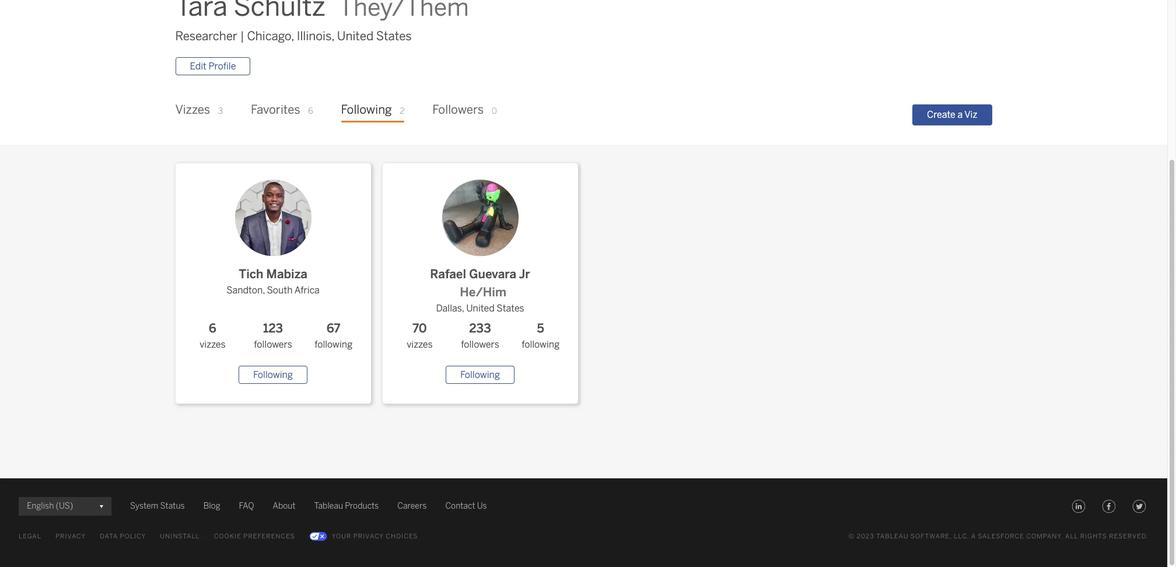 Task type: locate. For each thing, give the bounding box(es) containing it.
following left 2
[[341, 103, 392, 117]]

2
[[400, 106, 405, 116]]

about
[[273, 501, 296, 511]]

followers
[[254, 339, 292, 350], [461, 339, 499, 350]]

0 vertical spatial a
[[958, 109, 963, 120]]

a
[[958, 109, 963, 120], [971, 533, 976, 541]]

policy
[[120, 533, 146, 541]]

data policy
[[100, 533, 146, 541]]

dallas, united states
[[436, 303, 524, 314]]

faq link
[[239, 500, 254, 514]]

privacy link
[[55, 530, 86, 544]]

233
[[469, 322, 491, 336]]

tableau products link
[[314, 500, 379, 514]]

preferences
[[244, 533, 295, 541]]

70
[[413, 322, 427, 336]]

united right illinois,
[[337, 29, 374, 43]]

2 following button from the left
[[446, 366, 515, 384]]

following
[[341, 103, 392, 117], [253, 369, 293, 381], [461, 369, 500, 381]]

cookie preferences
[[214, 533, 295, 541]]

1 vertical spatial states
[[497, 303, 524, 314]]

edit
[[190, 61, 207, 72]]

following button down 233 followers
[[446, 366, 515, 384]]

africa
[[295, 285, 320, 296]]

your privacy choices link
[[309, 530, 418, 544]]

1 horizontal spatial united
[[466, 303, 495, 314]]

1 horizontal spatial following
[[522, 339, 560, 350]]

6 inside 6 vizzes
[[209, 322, 216, 336]]

avatar image for tich mabiza image
[[235, 180, 311, 256]]

1 followers from the left
[[254, 339, 292, 350]]

following button down 123 followers
[[239, 366, 308, 384]]

blog
[[203, 501, 220, 511]]

1 horizontal spatial a
[[971, 533, 976, 541]]

products
[[345, 501, 379, 511]]

edit profile
[[190, 61, 236, 72]]

sandton,
[[227, 285, 265, 296]]

1 vizzes from the left
[[200, 339, 226, 350]]

following button
[[239, 366, 308, 384], [446, 366, 515, 384]]

vizzes
[[200, 339, 226, 350], [407, 339, 433, 350]]

1 following button from the left
[[239, 366, 308, 384]]

following down 5
[[522, 339, 560, 350]]

following down 233 followers
[[461, 369, 500, 381]]

favorites
[[251, 103, 300, 117]]

english (us)
[[27, 501, 73, 511]]

legal link
[[19, 530, 41, 544]]

0 horizontal spatial privacy
[[55, 533, 86, 541]]

0 horizontal spatial a
[[958, 109, 963, 120]]

5 following
[[522, 322, 560, 350]]

privacy
[[55, 533, 86, 541], [354, 533, 384, 541]]

cookie preferences button
[[214, 530, 295, 544]]

mabiza
[[266, 267, 307, 281]]

0 horizontal spatial following
[[315, 339, 353, 350]]

2023
[[857, 533, 875, 541]]

edit profile button
[[175, 57, 251, 75]]

united down he/him
[[466, 303, 495, 314]]

1 horizontal spatial following button
[[446, 366, 515, 384]]

tich mabiza
[[239, 267, 307, 281]]

a inside create a viz button
[[958, 109, 963, 120]]

selected language element
[[27, 497, 103, 516]]

0 horizontal spatial united
[[337, 29, 374, 43]]

0 horizontal spatial following button
[[239, 366, 308, 384]]

following down 123 followers
[[253, 369, 293, 381]]

1 vertical spatial 6
[[209, 322, 216, 336]]

0 horizontal spatial vizzes
[[200, 339, 226, 350]]

0 vertical spatial 6
[[308, 106, 313, 116]]

1 following from the left
[[315, 339, 353, 350]]

1 horizontal spatial privacy
[[354, 533, 384, 541]]

following for rafael guevara jr
[[461, 369, 500, 381]]

blog link
[[203, 500, 220, 514]]

2 following from the left
[[522, 339, 560, 350]]

rights
[[1081, 533, 1108, 541]]

6 for 6 vizzes
[[209, 322, 216, 336]]

tableau
[[314, 501, 343, 511], [877, 533, 909, 541]]

123
[[263, 322, 283, 336]]

rafael
[[430, 267, 466, 281]]

following down 67
[[315, 339, 353, 350]]

a left viz
[[958, 109, 963, 120]]

1 horizontal spatial followers
[[461, 339, 499, 350]]

1 horizontal spatial states
[[497, 303, 524, 314]]

following for tich mabiza
[[253, 369, 293, 381]]

status
[[160, 501, 185, 511]]

tableau up the your
[[314, 501, 343, 511]]

system status link
[[130, 500, 185, 514]]

following button for 123
[[239, 366, 308, 384]]

followers down '233'
[[461, 339, 499, 350]]

reserved.
[[1110, 533, 1149, 541]]

1 vertical spatial a
[[971, 533, 976, 541]]

states
[[376, 29, 412, 43], [497, 303, 524, 314]]

tich mabiza link
[[226, 171, 321, 284]]

1 privacy from the left
[[55, 533, 86, 541]]

privacy down selected language element
[[55, 533, 86, 541]]

0 horizontal spatial following
[[253, 369, 293, 381]]

dallas,
[[436, 303, 464, 314]]

1 horizontal spatial vizzes
[[407, 339, 433, 350]]

privacy right the your
[[354, 533, 384, 541]]

contact us link
[[446, 500, 487, 514]]

1 vertical spatial tableau
[[877, 533, 909, 541]]

rafael guevara jr he/him
[[430, 267, 530, 299]]

2 horizontal spatial following
[[461, 369, 500, 381]]

5
[[537, 322, 544, 336]]

0 horizontal spatial 6
[[209, 322, 216, 336]]

0 horizontal spatial tableau
[[314, 501, 343, 511]]

following
[[315, 339, 353, 350], [522, 339, 560, 350]]

233 followers
[[461, 322, 499, 350]]

vizzes for 70
[[407, 339, 433, 350]]

data policy link
[[100, 530, 146, 544]]

sandton, south africa
[[227, 285, 320, 296]]

cookie
[[214, 533, 242, 541]]

2 vizzes from the left
[[407, 339, 433, 350]]

0 vertical spatial united
[[337, 29, 374, 43]]

0 horizontal spatial states
[[376, 29, 412, 43]]

software,
[[911, 533, 952, 541]]

2 privacy from the left
[[354, 533, 384, 541]]

0 horizontal spatial followers
[[254, 339, 292, 350]]

united
[[337, 29, 374, 43], [466, 303, 495, 314]]

1 horizontal spatial 6
[[308, 106, 313, 116]]

123 followers
[[254, 322, 292, 350]]

viz
[[965, 109, 978, 120]]

a right "llc,"
[[971, 533, 976, 541]]

followers down 123
[[254, 339, 292, 350]]

company.
[[1027, 533, 1064, 541]]

2 followers from the left
[[461, 339, 499, 350]]

tableau right 2023
[[877, 533, 909, 541]]

careers link
[[398, 500, 427, 514]]

6 vizzes
[[200, 322, 226, 350]]



Task type: vqa. For each thing, say whether or not it's contained in the screenshot.


Task type: describe. For each thing, give the bounding box(es) containing it.
researcher
[[175, 29, 238, 43]]

privacy inside your privacy choices link
[[354, 533, 384, 541]]

0 vertical spatial tableau
[[314, 501, 343, 511]]

about link
[[273, 500, 296, 514]]

1 horizontal spatial tableau
[[877, 533, 909, 541]]

choices
[[386, 533, 418, 541]]

he/him
[[460, 285, 507, 299]]

|
[[240, 29, 244, 43]]

67 following
[[315, 322, 353, 350]]

vizzes for 6
[[200, 339, 226, 350]]

0
[[492, 106, 497, 116]]

create a viz
[[927, 109, 978, 120]]

1 vertical spatial united
[[466, 303, 495, 314]]

6 for 6
[[308, 106, 313, 116]]

faq
[[239, 501, 254, 511]]

us
[[477, 501, 487, 511]]

67
[[327, 322, 341, 336]]

uninstall
[[160, 533, 200, 541]]

legal
[[19, 533, 41, 541]]

your
[[332, 533, 352, 541]]

your privacy choices
[[332, 533, 418, 541]]

careers
[[398, 501, 427, 511]]

tableau products
[[314, 501, 379, 511]]

researcher | chicago, illinois, united states
[[175, 29, 412, 43]]

contact
[[446, 501, 475, 511]]

llc,
[[954, 533, 970, 541]]

guevara
[[469, 267, 517, 281]]

following for 67
[[315, 339, 353, 350]]

3
[[218, 106, 223, 116]]

© 2023 tableau software, llc, a salesforce company. all rights reserved.
[[849, 533, 1149, 541]]

70 vizzes
[[407, 322, 433, 350]]

0 vertical spatial states
[[376, 29, 412, 43]]

tich
[[239, 267, 263, 281]]

create a viz button
[[913, 104, 992, 125]]

uninstall link
[[160, 530, 200, 544]]

chicago,
[[247, 29, 294, 43]]

illinois,
[[297, 29, 334, 43]]

following button for 233
[[446, 366, 515, 384]]

system status
[[130, 501, 185, 511]]

south
[[267, 285, 293, 296]]

followers for 123
[[254, 339, 292, 350]]

1 horizontal spatial following
[[341, 103, 392, 117]]

avatar image for rafael guevara jr image
[[442, 180, 519, 256]]

data
[[100, 533, 118, 541]]

create
[[927, 109, 956, 120]]

salesforce
[[978, 533, 1025, 541]]

followers
[[433, 103, 484, 117]]

vizzes
[[175, 103, 210, 117]]

all
[[1066, 533, 1079, 541]]

english
[[27, 501, 54, 511]]

jr
[[519, 267, 530, 281]]

(us)
[[56, 501, 73, 511]]

contact us
[[446, 501, 487, 511]]

following for 5
[[522, 339, 560, 350]]

profile
[[209, 61, 236, 72]]

followers for 233
[[461, 339, 499, 350]]

©
[[849, 533, 855, 541]]

system
[[130, 501, 158, 511]]



